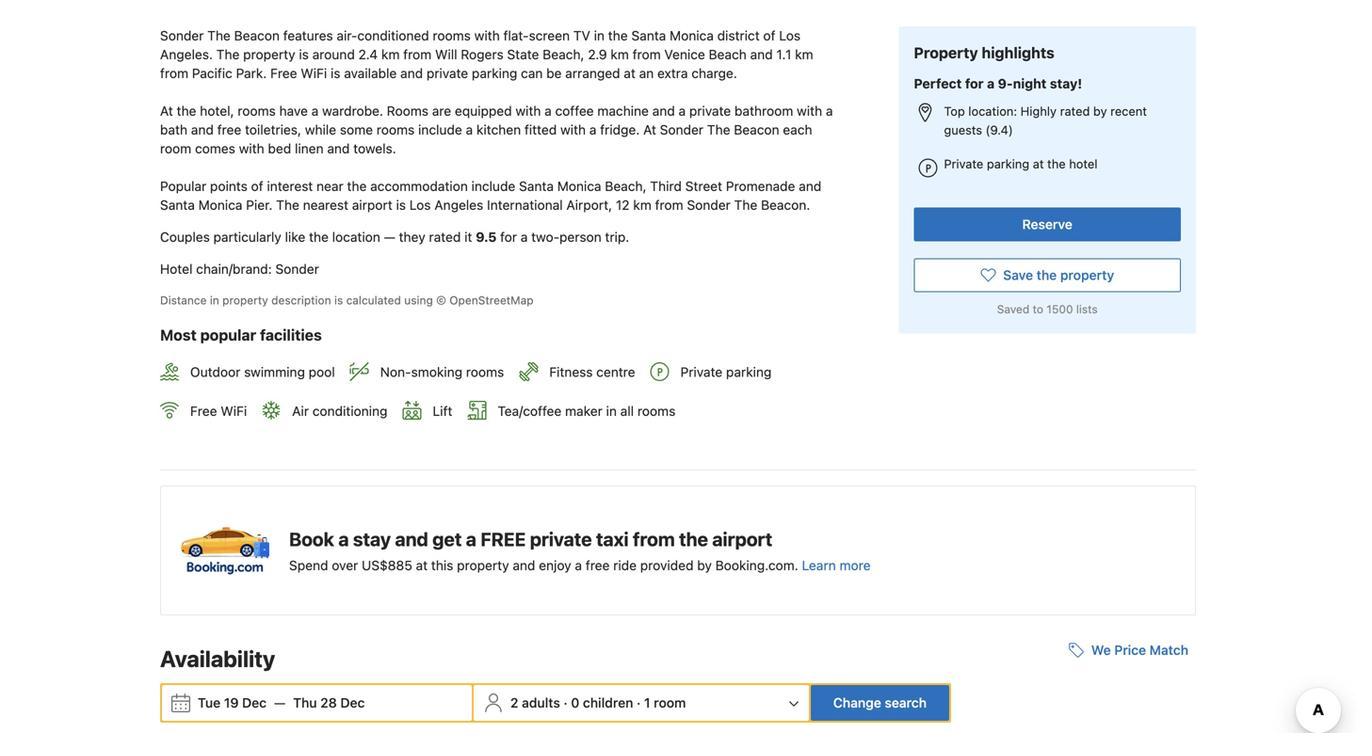 Task type: locate. For each thing, give the bounding box(es) containing it.
1 vertical spatial wifi
[[221, 404, 247, 419]]

0 horizontal spatial of
[[251, 179, 263, 194]]

1 horizontal spatial dec
[[341, 696, 365, 711]]

from up 'an'
[[633, 47, 661, 62]]

at down top location: highly rated by recent guests (9.4)
[[1033, 157, 1044, 171]]

2 vertical spatial private
[[530, 528, 592, 550]]

it
[[465, 230, 472, 245]]

wifi
[[301, 66, 327, 81], [221, 404, 247, 419]]

hotel,
[[200, 103, 234, 119]]

over
[[332, 558, 358, 574]]

from down third
[[655, 198, 684, 213]]

0 horizontal spatial beach,
[[543, 47, 585, 62]]

1 horizontal spatial of
[[764, 28, 776, 43]]

a up fitted
[[545, 103, 552, 119]]

airport
[[352, 198, 393, 213], [713, 528, 773, 550]]

0 horizontal spatial monica
[[198, 198, 243, 213]]

rated left it
[[429, 230, 461, 245]]

2 vertical spatial at
[[416, 558, 428, 574]]

santa down popular
[[160, 198, 195, 213]]

monica up airport,
[[558, 179, 602, 194]]

taxi
[[596, 528, 629, 550]]

1 horizontal spatial rated
[[1061, 104, 1091, 118]]

0 vertical spatial airport
[[352, 198, 393, 213]]

the inside "dropdown button"
[[1037, 268, 1057, 283]]

santa up 'an'
[[632, 28, 666, 43]]

0 horizontal spatial room
[[160, 141, 192, 157]]

and up beacon.
[[799, 179, 822, 194]]

rated down stay!
[[1061, 104, 1091, 118]]

1 horizontal spatial free
[[586, 558, 610, 574]]

a right bathroom
[[826, 103, 833, 119]]

enjoy
[[539, 558, 572, 574]]

most popular facilities
[[160, 327, 322, 345]]

1 horizontal spatial beacon
[[734, 122, 780, 138]]

private up enjoy
[[530, 528, 592, 550]]

1 · from the left
[[564, 696, 568, 711]]

airport up location
[[352, 198, 393, 213]]

dec
[[242, 696, 267, 711], [341, 696, 365, 711]]

charge.
[[692, 66, 738, 81]]

km right the 12
[[633, 198, 652, 213]]

rooms
[[433, 28, 471, 43], [238, 103, 276, 119], [377, 122, 415, 138], [466, 365, 504, 380], [638, 404, 676, 419]]

0 horizontal spatial airport
[[352, 198, 393, 213]]

1 horizontal spatial at
[[624, 66, 636, 81]]

sonder up description at the left top
[[276, 262, 319, 277]]

monica
[[670, 28, 714, 43], [558, 179, 602, 194], [198, 198, 243, 213]]

the down interest
[[276, 198, 300, 213]]

save
[[1004, 268, 1034, 283]]

0 vertical spatial rated
[[1061, 104, 1091, 118]]

in right tv
[[594, 28, 605, 43]]

0 horizontal spatial parking
[[472, 66, 518, 81]]

match
[[1150, 643, 1189, 658]]

0 horizontal spatial santa
[[160, 198, 195, 213]]

0 horizontal spatial at
[[416, 558, 428, 574]]

0
[[571, 696, 580, 711]]

by
[[1094, 104, 1108, 118], [698, 558, 712, 574]]

1 vertical spatial los
[[410, 198, 431, 213]]

0 vertical spatial of
[[764, 28, 776, 43]]

0 horizontal spatial include
[[418, 122, 462, 138]]

the right tv
[[608, 28, 628, 43]]

1 vertical spatial room
[[654, 696, 686, 711]]

beacon down bathroom
[[734, 122, 780, 138]]

provided
[[641, 558, 694, 574]]

private down the will
[[427, 66, 468, 81]]

0 horizontal spatial —
[[274, 696, 286, 711]]

rooms
[[387, 103, 429, 119]]

can
[[521, 66, 543, 81]]

book
[[289, 528, 334, 550]]

—
[[384, 230, 395, 245], [274, 696, 286, 711]]

1 horizontal spatial monica
[[558, 179, 602, 194]]

0 vertical spatial wifi
[[301, 66, 327, 81]]

tv
[[574, 28, 591, 43]]

by inside top location: highly rated by recent guests (9.4)
[[1094, 104, 1108, 118]]

the down promenade
[[735, 198, 758, 213]]

free inside sonder the beacon features air-conditioned rooms with flat-screen tv in the santa monica district of los angeles. the property is around 2.4 km from will rogers state beach, 2.9 km from venice beach and 1.1 km from pacific park. free wifi is available and private parking can be arranged at an extra charge. at the hotel, rooms have a wardrobe. rooms are equipped with a coffee machine and a private bathroom with a bath and free toiletries, while some rooms include a kitchen fitted with a fridge. at sonder the beacon each room comes with bed linen and towels. popular points of interest near the accommodation include santa monica beach, third street promenade and santa monica pier. the nearest airport is los angeles international airport, 12 km from sonder the beacon.
[[217, 122, 241, 138]]

km right 2.9
[[611, 47, 629, 62]]

with left bed
[[239, 141, 264, 157]]

1 horizontal spatial free
[[270, 66, 297, 81]]

beach, up the 12
[[605, 179, 647, 194]]

0 vertical spatial monica
[[670, 28, 714, 43]]

of
[[764, 28, 776, 43], [251, 179, 263, 194]]

at inside book a stay and get a free private taxi from the airport spend over ‎us$885‏ at this property and enjoy a free ride provided by booking.com. learn more
[[416, 558, 428, 574]]

each
[[783, 122, 813, 138]]

comes
[[195, 141, 235, 157]]

property up park.
[[243, 47, 296, 62]]

km
[[382, 47, 400, 62], [611, 47, 629, 62], [795, 47, 814, 62], [633, 198, 652, 213]]

0 vertical spatial private
[[427, 66, 468, 81]]

— left thu
[[274, 696, 286, 711]]

by right provided
[[698, 558, 712, 574]]

0 horizontal spatial in
[[210, 294, 219, 307]]

kitchen
[[477, 122, 521, 138]]

2 adults · 0 children · 1 room
[[511, 696, 686, 711]]

property up lists
[[1061, 268, 1115, 283]]

1 vertical spatial by
[[698, 558, 712, 574]]

hotel
[[1070, 157, 1098, 171]]

2 horizontal spatial santa
[[632, 28, 666, 43]]

wifi down around
[[301, 66, 327, 81]]

2 horizontal spatial parking
[[987, 157, 1030, 171]]

include
[[418, 122, 462, 138], [472, 179, 516, 194]]

1 horizontal spatial ·
[[637, 696, 641, 711]]

tea/coffee maker in all rooms
[[498, 404, 676, 419]]

beacon
[[234, 28, 280, 43], [734, 122, 780, 138]]

0 horizontal spatial rated
[[429, 230, 461, 245]]

1 horizontal spatial in
[[594, 28, 605, 43]]

at left 'an'
[[624, 66, 636, 81]]

0 vertical spatial free
[[270, 66, 297, 81]]

centre
[[597, 365, 636, 380]]

children
[[583, 696, 634, 711]]

1 vertical spatial beacon
[[734, 122, 780, 138]]

1 horizontal spatial beach,
[[605, 179, 647, 194]]

monica down points
[[198, 198, 243, 213]]

0 vertical spatial in
[[594, 28, 605, 43]]

and down extra
[[653, 103, 675, 119]]

change search
[[834, 696, 927, 711]]

1 vertical spatial free
[[190, 404, 217, 419]]

2 vertical spatial in
[[606, 404, 617, 419]]

from up provided
[[633, 528, 675, 550]]

0 horizontal spatial ·
[[564, 696, 568, 711]]

and left "get"
[[395, 528, 429, 550]]

0 vertical spatial free
[[217, 122, 241, 138]]

free down outdoor
[[190, 404, 217, 419]]

a up over
[[339, 528, 349, 550]]

private
[[944, 157, 984, 171], [681, 365, 723, 380]]

like
[[285, 230, 306, 245]]

1 horizontal spatial parking
[[726, 365, 772, 380]]

1 horizontal spatial wifi
[[301, 66, 327, 81]]

0 vertical spatial —
[[384, 230, 395, 245]]

private inside book a stay and get a free private taxi from the airport spend over ‎us$885‏ at this property and enjoy a free ride provided by booking.com. learn more
[[530, 528, 592, 550]]

— left they
[[384, 230, 395, 245]]

venice
[[665, 47, 706, 62]]

km right the 1.1
[[795, 47, 814, 62]]

price
[[1115, 643, 1147, 658]]

1 horizontal spatial private
[[944, 157, 984, 171]]

and up comes
[[191, 122, 214, 138]]

interest
[[267, 179, 313, 194]]

highly
[[1021, 104, 1057, 118]]

airport up 'booking.com.'
[[713, 528, 773, 550]]

the
[[608, 28, 628, 43], [177, 103, 196, 119], [1048, 157, 1066, 171], [347, 179, 367, 194], [309, 230, 329, 245], [1037, 268, 1057, 283], [679, 528, 709, 550]]

0 horizontal spatial by
[[698, 558, 712, 574]]

the up bath
[[177, 103, 196, 119]]

property down the free
[[457, 558, 509, 574]]

the up angeles.
[[207, 28, 231, 43]]

guests
[[944, 123, 983, 137]]

for
[[966, 76, 984, 91], [500, 230, 517, 245]]

1 horizontal spatial private
[[530, 528, 592, 550]]

los up the 1.1
[[780, 28, 801, 43]]

in left all
[[606, 404, 617, 419]]

wifi down outdoor
[[221, 404, 247, 419]]

1 horizontal spatial for
[[966, 76, 984, 91]]

search
[[885, 696, 927, 711]]

airport inside sonder the beacon features air-conditioned rooms with flat-screen tv in the santa monica district of los angeles. the property is around 2.4 km from will rogers state beach, 2.9 km from venice beach and 1.1 km from pacific park. free wifi is available and private parking can be arranged at an extra charge. at the hotel, rooms have a wardrobe. rooms are equipped with a coffee machine and a private bathroom with a bath and free toiletries, while some rooms include a kitchen fitted with a fridge. at sonder the beacon each room comes with bed linen and towels. popular points of interest near the accommodation include santa monica beach, third street promenade and santa monica pier. the nearest airport is los angeles international airport, 12 km from sonder the beacon.
[[352, 198, 393, 213]]

at up bath
[[160, 103, 173, 119]]

1 vertical spatial include
[[472, 179, 516, 194]]

free left ride on the bottom of the page
[[586, 558, 610, 574]]

private parking at the hotel
[[944, 157, 1098, 171]]

street
[[686, 179, 723, 194]]

0 vertical spatial room
[[160, 141, 192, 157]]

beach, up be
[[543, 47, 585, 62]]

1 horizontal spatial airport
[[713, 528, 773, 550]]

in
[[594, 28, 605, 43], [210, 294, 219, 307], [606, 404, 617, 419]]

9.5
[[476, 230, 497, 245]]

private
[[427, 66, 468, 81], [690, 103, 731, 119], [530, 528, 592, 550]]

at right the fridge.
[[644, 122, 657, 138]]

0 horizontal spatial private
[[681, 365, 723, 380]]

at
[[624, 66, 636, 81], [1033, 157, 1044, 171], [416, 558, 428, 574]]

location:
[[969, 104, 1018, 118]]

0 vertical spatial beacon
[[234, 28, 280, 43]]

2 vertical spatial monica
[[198, 198, 243, 213]]

room
[[160, 141, 192, 157], [654, 696, 686, 711]]

property inside book a stay and get a free private taxi from the airport spend over ‎us$885‏ at this property and enjoy a free ride provided by booking.com. learn more
[[457, 558, 509, 574]]

by inside book a stay and get a free private taxi from the airport spend over ‎us$885‏ at this property and enjoy a free ride provided by booking.com. learn more
[[698, 558, 712, 574]]

all
[[621, 404, 634, 419]]

a left two-
[[521, 230, 528, 245]]

private for private parking
[[681, 365, 723, 380]]

0 horizontal spatial beacon
[[234, 28, 280, 43]]

beacon up park.
[[234, 28, 280, 43]]

· left 1
[[637, 696, 641, 711]]

reserve button
[[914, 208, 1182, 242]]

1 horizontal spatial —
[[384, 230, 395, 245]]

0 vertical spatial at
[[624, 66, 636, 81]]

park.
[[236, 66, 267, 81]]

1 horizontal spatial room
[[654, 696, 686, 711]]

‎us$885‏
[[362, 558, 413, 574]]

for right 9.5
[[500, 230, 517, 245]]

at left this
[[416, 558, 428, 574]]

0 vertical spatial parking
[[472, 66, 518, 81]]

1 vertical spatial private
[[681, 365, 723, 380]]

1 vertical spatial airport
[[713, 528, 773, 550]]

1 vertical spatial —
[[274, 696, 286, 711]]

particularly
[[214, 230, 282, 245]]

private right centre
[[681, 365, 723, 380]]

1
[[644, 696, 651, 711]]

room right 1
[[654, 696, 686, 711]]

free down "hotel,"
[[217, 122, 241, 138]]

from
[[403, 47, 432, 62], [633, 47, 661, 62], [160, 66, 188, 81], [655, 198, 684, 213], [633, 528, 675, 550]]

1 vertical spatial monica
[[558, 179, 602, 194]]

is down features
[[299, 47, 309, 62]]

by left the recent
[[1094, 104, 1108, 118]]

room down bath
[[160, 141, 192, 157]]

the inside book a stay and get a free private taxi from the airport spend over ‎us$885‏ at this property and enjoy a free ride provided by booking.com. learn more
[[679, 528, 709, 550]]

we price match
[[1092, 643, 1189, 658]]

thu 28 dec button
[[286, 687, 373, 721]]

we price match button
[[1062, 634, 1197, 668]]

saved
[[998, 303, 1030, 316]]

free
[[217, 122, 241, 138], [586, 558, 610, 574]]

toiletries,
[[245, 122, 302, 138]]

perfect for a 9-night stay!
[[914, 76, 1083, 91]]

are
[[432, 103, 452, 119]]

of right district
[[764, 28, 776, 43]]

1 vertical spatial parking
[[987, 157, 1030, 171]]

stay!
[[1050, 76, 1083, 91]]

1 vertical spatial of
[[251, 179, 263, 194]]

0 horizontal spatial wifi
[[221, 404, 247, 419]]

private down charge.
[[690, 103, 731, 119]]

0 vertical spatial los
[[780, 28, 801, 43]]

1 horizontal spatial by
[[1094, 104, 1108, 118]]

0 horizontal spatial at
[[160, 103, 173, 119]]

learn more button
[[802, 557, 871, 575]]

rooms right smoking
[[466, 365, 504, 380]]

parking inside sonder the beacon features air-conditioned rooms with flat-screen tv in the santa monica district of los angeles. the property is around 2.4 km from will rogers state beach, 2.9 km from venice beach and 1.1 km from pacific park. free wifi is available and private parking can be arranged at an extra charge. at the hotel, rooms have a wardrobe. rooms are equipped with a coffee machine and a private bathroom with a bath and free toiletries, while some rooms include a kitchen fitted with a fridge. at sonder the beacon each room comes with bed linen and towels. popular points of interest near the accommodation include santa monica beach, third street promenade and santa monica pier. the nearest airport is los angeles international airport, 12 km from sonder the beacon.
[[472, 66, 518, 81]]

0 horizontal spatial los
[[410, 198, 431, 213]]

parking
[[472, 66, 518, 81], [987, 157, 1030, 171], [726, 365, 772, 380]]

is left calculated
[[334, 294, 343, 307]]

a left '9-'
[[987, 76, 995, 91]]

los down "accommodation"
[[410, 198, 431, 213]]

features
[[283, 28, 333, 43]]

pool
[[309, 365, 335, 380]]

dec right 28
[[341, 696, 365, 711]]

the right save
[[1037, 268, 1057, 283]]

0 vertical spatial by
[[1094, 104, 1108, 118]]

0 vertical spatial beach,
[[543, 47, 585, 62]]

santa up international
[[519, 179, 554, 194]]

and
[[751, 47, 773, 62], [401, 66, 423, 81], [653, 103, 675, 119], [191, 122, 214, 138], [327, 141, 350, 157], [799, 179, 822, 194], [395, 528, 429, 550], [513, 558, 536, 574]]

0 horizontal spatial dec
[[242, 696, 267, 711]]

is
[[299, 47, 309, 62], [331, 66, 341, 81], [396, 198, 406, 213], [334, 294, 343, 307]]

parking for private parking
[[726, 365, 772, 380]]

2 vertical spatial parking
[[726, 365, 772, 380]]

equipped
[[455, 103, 512, 119]]

1 vertical spatial santa
[[519, 179, 554, 194]]

2 horizontal spatial private
[[690, 103, 731, 119]]

0 horizontal spatial free
[[217, 122, 241, 138]]

free right park.
[[270, 66, 297, 81]]

monica up venice
[[670, 28, 714, 43]]

save the property
[[1004, 268, 1115, 283]]

promenade
[[726, 179, 796, 194]]

dec right "19"
[[242, 696, 267, 711]]

0 vertical spatial private
[[944, 157, 984, 171]]

booking.com.
[[716, 558, 799, 574]]

in right distance on the top left
[[210, 294, 219, 307]]

1 horizontal spatial santa
[[519, 179, 554, 194]]

1 vertical spatial free
[[586, 558, 610, 574]]

1 vertical spatial for
[[500, 230, 517, 245]]

include up international
[[472, 179, 516, 194]]

rated inside top location: highly rated by recent guests (9.4)
[[1061, 104, 1091, 118]]

at inside sonder the beacon features air-conditioned rooms with flat-screen tv in the santa monica district of los angeles. the property is around 2.4 km from will rogers state beach, 2.9 km from venice beach and 1.1 km from pacific park. free wifi is available and private parking can be arranged at an extra charge. at the hotel, rooms have a wardrobe. rooms are equipped with a coffee machine and a private bathroom with a bath and free toiletries, while some rooms include a kitchen fitted with a fridge. at sonder the beacon each room comes with bed linen and towels. popular points of interest near the accommodation include santa monica beach, third street promenade and santa monica pier. the nearest airport is los angeles international airport, 12 km from sonder the beacon.
[[624, 66, 636, 81]]

for left '9-'
[[966, 76, 984, 91]]

bathroom
[[735, 103, 794, 119]]

include down are
[[418, 122, 462, 138]]



Task type: vqa. For each thing, say whether or not it's contained in the screenshot.
bottommost the parking
yes



Task type: describe. For each thing, give the bounding box(es) containing it.
1 vertical spatial beach,
[[605, 179, 647, 194]]

property inside "dropdown button"
[[1061, 268, 1115, 283]]

wifi inside sonder the beacon features air-conditioned rooms with flat-screen tv in the santa monica district of los angeles. the property is around 2.4 km from will rogers state beach, 2.9 km from venice beach and 1.1 km from pacific park. free wifi is available and private parking can be arranged at an extra charge. at the hotel, rooms have a wardrobe. rooms are equipped with a coffee machine and a private bathroom with a bath and free toiletries, while some rooms include a kitchen fitted with a fridge. at sonder the beacon each room comes with bed linen and towels. popular points of interest near the accommodation include santa monica beach, third street promenade and santa monica pier. the nearest airport is los angeles international airport, 12 km from sonder the beacon.
[[301, 66, 327, 81]]

linen
[[295, 141, 324, 157]]

1 vertical spatial rated
[[429, 230, 461, 245]]

and left enjoy
[[513, 558, 536, 574]]

bed
[[268, 141, 291, 157]]

2 · from the left
[[637, 696, 641, 711]]

a right enjoy
[[575, 558, 582, 574]]

sonder down street
[[687, 198, 731, 213]]

around
[[313, 47, 355, 62]]

and left the 1.1
[[751, 47, 773, 62]]

property down hotel chain/brand: sonder
[[223, 294, 268, 307]]

1 horizontal spatial include
[[472, 179, 516, 194]]

is down "accommodation"
[[396, 198, 406, 213]]

0 vertical spatial include
[[418, 122, 462, 138]]

with up each
[[797, 103, 823, 119]]

the left hotel
[[1048, 157, 1066, 171]]

two-
[[532, 230, 560, 245]]

perfect
[[914, 76, 962, 91]]

free inside book a stay and get a free private taxi from the airport spend over ‎us$885‏ at this property and enjoy a free ride provided by booking.com. learn more
[[586, 558, 610, 574]]

parking for private parking at the hotel
[[987, 157, 1030, 171]]

couples
[[160, 230, 210, 245]]

book a stay and get a free private taxi from the airport spend over ‎us$885‏ at this property and enjoy a free ride provided by booking.com. learn more
[[289, 528, 871, 574]]

distance in property description is calculated using © openstreetmap
[[160, 294, 534, 307]]

conditioning
[[313, 404, 388, 419]]

non-
[[380, 365, 411, 380]]

pacific
[[192, 66, 233, 81]]

0 horizontal spatial for
[[500, 230, 517, 245]]

pier.
[[246, 198, 273, 213]]

rooms down 'rooms'
[[377, 122, 415, 138]]

2 horizontal spatial monica
[[670, 28, 714, 43]]

and up 'rooms'
[[401, 66, 423, 81]]

the up pacific
[[216, 47, 240, 62]]

km down conditioned
[[382, 47, 400, 62]]

more
[[840, 558, 871, 574]]

machine
[[598, 103, 649, 119]]

person
[[560, 230, 602, 245]]

a down extra
[[679, 103, 686, 119]]

and down while at the top left of the page
[[327, 141, 350, 157]]

using
[[404, 294, 433, 307]]

an
[[639, 66, 654, 81]]

a down equipped
[[466, 122, 473, 138]]

1.1
[[777, 47, 792, 62]]

change search button
[[811, 686, 950, 722]]

location
[[332, 230, 381, 245]]

with up fitted
[[516, 103, 541, 119]]

0 horizontal spatial free
[[190, 404, 217, 419]]

a down coffee
[[590, 122, 597, 138]]

sonder the beacon features air-conditioned rooms with flat-screen tv in the santa monica district of los angeles. the property is around 2.4 km from will rogers state beach, 2.9 km from venice beach and 1.1 km from pacific park. free wifi is available and private parking can be arranged at an extra charge. at the hotel, rooms have a wardrobe. rooms are equipped with a coffee machine and a private bathroom with a bath and free toiletries, while some rooms include a kitchen fitted with a fridge. at sonder the beacon each room comes with bed linen and towels. popular points of interest near the accommodation include santa monica beach, third street promenade and santa monica pier. the nearest airport is los angeles international airport, 12 km from sonder the beacon.
[[160, 28, 837, 213]]

most
[[160, 327, 197, 345]]

2 adults · 0 children · 1 room button
[[476, 686, 807, 722]]

calculated
[[346, 294, 401, 307]]

airport,
[[567, 198, 613, 213]]

nearest
[[303, 198, 349, 213]]

1 vertical spatial private
[[690, 103, 731, 119]]

the right like
[[309, 230, 329, 245]]

from inside book a stay and get a free private taxi from the airport spend over ‎us$885‏ at this property and enjoy a free ride provided by booking.com. learn more
[[633, 528, 675, 550]]

free inside sonder the beacon features air-conditioned rooms with flat-screen tv in the santa monica district of los angeles. the property is around 2.4 km from will rogers state beach, 2.9 km from venice beach and 1.1 km from pacific park. free wifi is available and private parking can be arranged at an extra charge. at the hotel, rooms have a wardrobe. rooms are equipped with a coffee machine and a private bathroom with a bath and free toiletries, while some rooms include a kitchen fitted with a fridge. at sonder the beacon each room comes with bed linen and towels. popular points of interest near the accommodation include santa monica beach, third street promenade and santa monica pier. the nearest airport is los angeles international airport, 12 km from sonder the beacon.
[[270, 66, 297, 81]]

third
[[650, 179, 682, 194]]

with up rogers
[[475, 28, 500, 43]]

state
[[507, 47, 539, 62]]

be
[[547, 66, 562, 81]]

1500
[[1047, 303, 1074, 316]]

the right near
[[347, 179, 367, 194]]

property
[[914, 44, 979, 62]]

lists
[[1077, 303, 1098, 316]]

room inside 2 adults · 0 children · 1 room dropdown button
[[654, 696, 686, 711]]

sonder up angeles.
[[160, 28, 204, 43]]

private for private parking at the hotel
[[944, 157, 984, 171]]

28
[[321, 696, 337, 711]]

rogers
[[461, 47, 504, 62]]

rooms up the will
[[433, 28, 471, 43]]

adults
[[522, 696, 560, 711]]

angeles
[[435, 198, 484, 213]]

tue 19 dec — thu 28 dec
[[198, 696, 365, 711]]

room inside sonder the beacon features air-conditioned rooms with flat-screen tv in the santa monica district of los angeles. the property is around 2.4 km from will rogers state beach, 2.9 km from venice beach and 1.1 km from pacific park. free wifi is available and private parking can be arranged at an extra charge. at the hotel, rooms have a wardrobe. rooms are equipped with a coffee machine and a private bathroom with a bath and free toiletries, while some rooms include a kitchen fitted with a fridge. at sonder the beacon each room comes with bed linen and towels. popular points of interest near the accommodation include santa monica beach, third street promenade and santa monica pier. the nearest airport is los angeles international airport, 12 km from sonder the beacon.
[[160, 141, 192, 157]]

1 horizontal spatial at
[[644, 122, 657, 138]]

tea/coffee
[[498, 404, 562, 419]]

wardrobe.
[[322, 103, 383, 119]]

top
[[944, 104, 966, 118]]

2 horizontal spatial at
[[1033, 157, 1044, 171]]

save the property button
[[914, 259, 1182, 292]]

2 dec from the left
[[341, 696, 365, 711]]

book a stay and get a free private taxi from the airport image
[[176, 502, 274, 600]]

airport inside book a stay and get a free private taxi from the airport spend over ‎us$885‏ at this property and enjoy a free ride provided by booking.com. learn more
[[713, 528, 773, 550]]

hotel
[[160, 262, 193, 277]]

arranged
[[566, 66, 621, 81]]

have
[[279, 103, 308, 119]]

popular
[[160, 179, 207, 194]]

0 vertical spatial for
[[966, 76, 984, 91]]

fitted
[[525, 122, 557, 138]]

while
[[305, 122, 336, 138]]

is down around
[[331, 66, 341, 81]]

accommodation
[[370, 179, 468, 194]]

flat-
[[504, 28, 529, 43]]

some
[[340, 122, 373, 138]]

near
[[317, 179, 344, 194]]

stay
[[353, 528, 391, 550]]

fitness centre
[[550, 365, 636, 380]]

air
[[292, 404, 309, 419]]

will
[[435, 47, 457, 62]]

reserve
[[1023, 217, 1073, 232]]

2
[[511, 696, 519, 711]]

we
[[1092, 643, 1112, 658]]

©
[[436, 294, 447, 307]]

rooms up toiletries,
[[238, 103, 276, 119]]

sonder down extra
[[660, 122, 704, 138]]

1 dec from the left
[[242, 696, 267, 711]]

with down coffee
[[561, 122, 586, 138]]

maker
[[565, 404, 603, 419]]

available
[[344, 66, 397, 81]]

property inside sonder the beacon features air-conditioned rooms with flat-screen tv in the santa monica district of los angeles. the property is around 2.4 km from will rogers state beach, 2.9 km from venice beach and 1.1 km from pacific park. free wifi is available and private parking can be arranged at an extra charge. at the hotel, rooms have a wardrobe. rooms are equipped with a coffee machine and a private bathroom with a bath and free toiletries, while some rooms include a kitchen fitted with a fridge. at sonder the beacon each room comes with bed linen and towels. popular points of interest near the accommodation include santa monica beach, third street promenade and santa monica pier. the nearest airport is los angeles international airport, 12 km from sonder the beacon.
[[243, 47, 296, 62]]

2 horizontal spatial in
[[606, 404, 617, 419]]

beacon.
[[761, 198, 811, 213]]

from left the will
[[403, 47, 432, 62]]

distance
[[160, 294, 207, 307]]

1 vertical spatial in
[[210, 294, 219, 307]]

rooms right all
[[638, 404, 676, 419]]

get
[[433, 528, 462, 550]]

0 vertical spatial at
[[160, 103, 173, 119]]

2 vertical spatial santa
[[160, 198, 195, 213]]

angeles.
[[160, 47, 213, 62]]

2.4
[[359, 47, 378, 62]]

air-
[[337, 28, 358, 43]]

highlights
[[982, 44, 1055, 62]]

in inside sonder the beacon features air-conditioned rooms with flat-screen tv in the santa monica district of los angeles. the property is around 2.4 km from will rogers state beach, 2.9 km from venice beach and 1.1 km from pacific park. free wifi is available and private parking can be arranged at an extra charge. at the hotel, rooms have a wardrobe. rooms are equipped with a coffee machine and a private bathroom with a bath and free toiletries, while some rooms include a kitchen fitted with a fridge. at sonder the beacon each room comes with bed linen and towels. popular points of interest near the accommodation include santa monica beach, third street promenade and santa monica pier. the nearest airport is los angeles international airport, 12 km from sonder the beacon.
[[594, 28, 605, 43]]

non-smoking rooms
[[380, 365, 504, 380]]

property highlights
[[914, 44, 1055, 62]]

0 vertical spatial santa
[[632, 28, 666, 43]]

1 horizontal spatial los
[[780, 28, 801, 43]]

tue 19 dec button
[[190, 687, 274, 721]]

thu
[[293, 696, 317, 711]]

0 horizontal spatial private
[[427, 66, 468, 81]]

learn
[[802, 558, 836, 574]]

from down angeles.
[[160, 66, 188, 81]]

beach
[[709, 47, 747, 62]]

fridge.
[[600, 122, 640, 138]]

change
[[834, 696, 882, 711]]

swimming
[[244, 365, 305, 380]]

the down charge.
[[707, 122, 731, 138]]

a right "get"
[[466, 528, 477, 550]]

19
[[224, 696, 239, 711]]

a up while at the top left of the page
[[312, 103, 319, 119]]

outdoor swimming pool
[[190, 365, 335, 380]]

night
[[1013, 76, 1047, 91]]

description
[[271, 294, 331, 307]]



